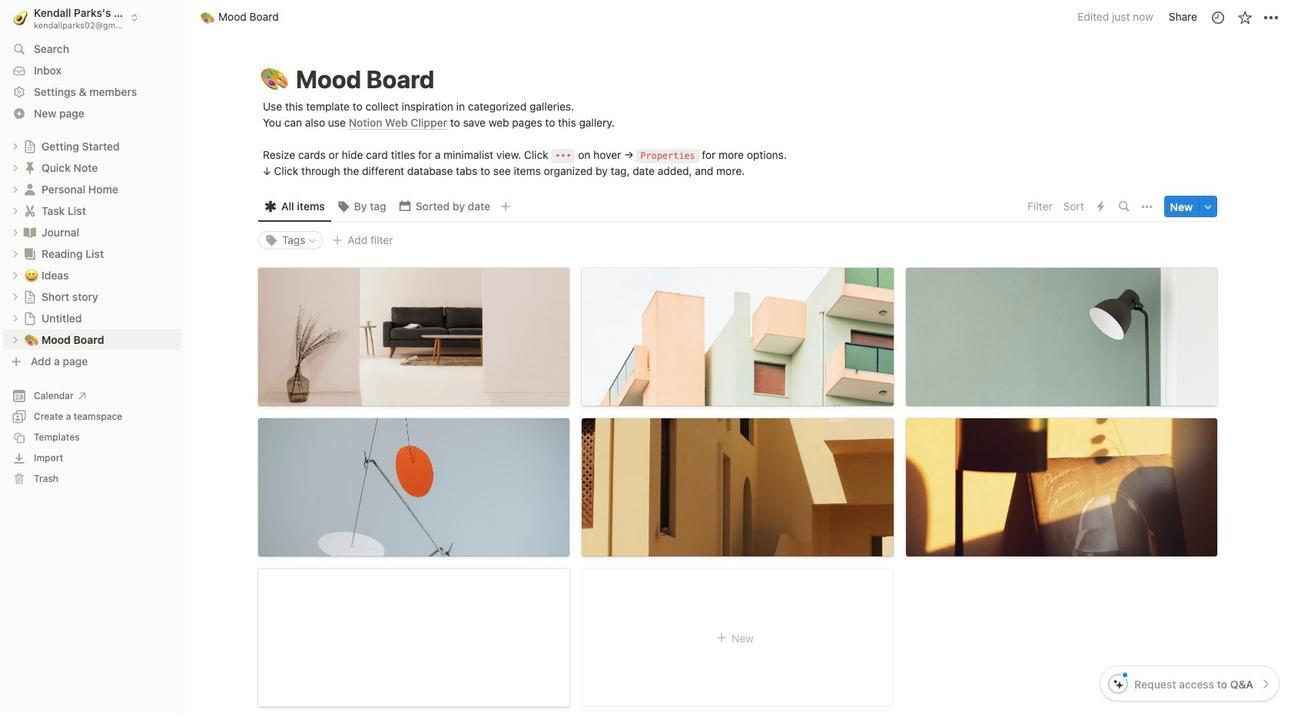 Task type: locate. For each thing, give the bounding box(es) containing it.
3 tab from the left
[[392, 196, 496, 218]]

open image
[[11, 142, 20, 151], [11, 206, 20, 216], [11, 271, 20, 280], [11, 314, 20, 323]]

3 open image from the top
[[11, 228, 20, 237]]

change page icon image for 3rd open image from the bottom of the page
[[22, 246, 38, 262]]

1 open image from the top
[[11, 163, 20, 173]]

favorite image
[[1237, 10, 1252, 25]]

change page icon image for second open image from the top of the page
[[22, 182, 38, 197]]

tab
[[258, 196, 331, 218], [331, 196, 392, 218], [392, 196, 496, 218]]

change page icon image
[[23, 139, 37, 153], [22, 160, 38, 176], [22, 182, 38, 197], [22, 203, 38, 219], [22, 225, 38, 240], [22, 246, 38, 262], [23, 290, 37, 304], [23, 312, 37, 325]]

tab list
[[258, 192, 1023, 222]]

1 horizontal spatial 🎨 image
[[201, 8, 214, 26]]

1 open image from the top
[[11, 142, 20, 151]]

1 vertical spatial 🎨 image
[[261, 61, 288, 98]]

open image
[[11, 163, 20, 173], [11, 185, 20, 194], [11, 228, 20, 237], [11, 249, 20, 259], [11, 292, 20, 302], [11, 335, 20, 345]]

0 vertical spatial 🎨 image
[[201, 8, 214, 26]]

change page icon image for third open icon from the bottom of the page
[[22, 203, 38, 219]]

0 horizontal spatial 🎨 image
[[25, 331, 38, 348]]

2 open image from the top
[[11, 185, 20, 194]]

🎨 image
[[201, 8, 214, 26], [261, 61, 288, 98], [25, 331, 38, 348]]

change page icon image for second open image from the bottom of the page
[[23, 290, 37, 304]]

2 tab from the left
[[331, 196, 392, 218]]

4 open image from the top
[[11, 249, 20, 259]]



Task type: describe. For each thing, give the bounding box(es) containing it.
4 open image from the top
[[11, 314, 20, 323]]

😀 image
[[25, 266, 38, 284]]

change page icon image for third open image from the top
[[22, 225, 38, 240]]

create and view automations image
[[1098, 202, 1104, 212]]

6 open image from the top
[[11, 335, 20, 345]]

change page icon image for 1st open image
[[22, 160, 38, 176]]

updates image
[[1210, 10, 1225, 25]]

change page icon image for fourth open icon from the bottom
[[23, 139, 37, 153]]

🥑 image
[[13, 8, 28, 27]]

2 horizontal spatial 🎨 image
[[261, 61, 288, 98]]

3 open image from the top
[[11, 271, 20, 280]]

2 open image from the top
[[11, 206, 20, 216]]

5 open image from the top
[[11, 292, 20, 302]]

change page icon image for fourth open icon
[[23, 312, 37, 325]]

2 vertical spatial 🎨 image
[[25, 331, 38, 348]]

1 tab from the left
[[258, 196, 331, 218]]



Task type: vqa. For each thing, say whether or not it's contained in the screenshot.
bottom Open icon
no



